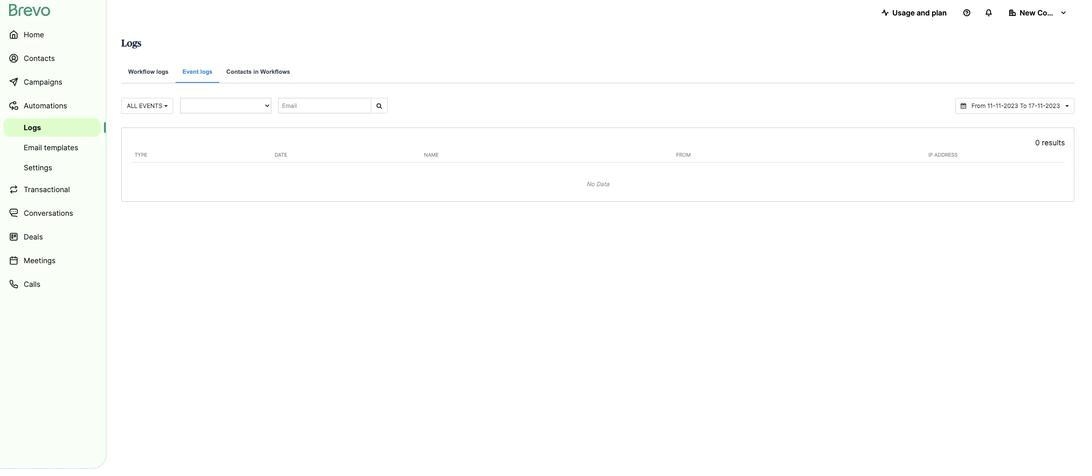 Task type: vqa. For each thing, say whether or not it's contained in the screenshot.
2nd Your from left
no



Task type: describe. For each thing, give the bounding box(es) containing it.
ip
[[929, 152, 933, 158]]

results
[[1042, 138, 1065, 147]]

date
[[275, 152, 287, 158]]

usage and plan
[[893, 8, 947, 17]]

company
[[1038, 8, 1071, 17]]

campaigns
[[24, 78, 62, 87]]

calls
[[24, 280, 40, 289]]

and
[[917, 8, 930, 17]]

settings
[[24, 163, 52, 172]]

all
[[127, 102, 138, 109]]

contacts in workflows link
[[220, 62, 297, 83]]

0 vertical spatial logs
[[121, 39, 141, 48]]

conversations link
[[4, 203, 100, 224]]

transactional
[[24, 185, 70, 194]]

logs for workflow logs
[[156, 68, 169, 75]]

calls link
[[4, 274, 100, 296]]

new company
[[1020, 8, 1071, 17]]

no data
[[587, 181, 610, 188]]

events
[[139, 102, 162, 109]]

workflows
[[260, 68, 290, 75]]

usage
[[893, 8, 915, 17]]

deals link
[[4, 226, 100, 248]]

meetings link
[[4, 250, 100, 272]]

workflow
[[128, 68, 155, 75]]

email templates link
[[4, 139, 100, 157]]

search image
[[377, 103, 382, 109]]

new
[[1020, 8, 1036, 17]]

0  results
[[1036, 138, 1065, 147]]

event logs link
[[176, 62, 219, 83]]

logs link
[[4, 119, 100, 137]]

deals
[[24, 233, 43, 242]]

transactional link
[[4, 179, 100, 201]]

workflow logs link
[[121, 62, 175, 83]]

1 vertical spatial logs
[[24, 123, 41, 132]]

usage and plan button
[[874, 4, 954, 22]]

name
[[424, 152, 439, 158]]

settings link
[[4, 159, 100, 177]]

event logs
[[183, 68, 213, 75]]

all events button
[[121, 98, 173, 114]]



Task type: locate. For each thing, give the bounding box(es) containing it.
contacts up 'campaigns'
[[24, 54, 55, 63]]

contacts in workflows
[[226, 68, 290, 75]]

logs up workflow
[[121, 39, 141, 48]]

home
[[24, 30, 44, 39]]

logs
[[156, 68, 169, 75], [200, 68, 213, 75]]

1 logs from the left
[[156, 68, 169, 75]]

contacts for contacts in workflows
[[226, 68, 252, 75]]

email templates
[[24, 143, 78, 152]]

1 horizontal spatial logs
[[200, 68, 213, 75]]

logs right workflow
[[156, 68, 169, 75]]

None text field
[[968, 102, 1064, 110]]

plan
[[932, 8, 947, 17]]

email
[[24, 143, 42, 152]]

1 horizontal spatial logs
[[121, 39, 141, 48]]

from
[[677, 152, 691, 158]]

Email search field
[[278, 98, 372, 114]]

automations
[[24, 101, 67, 110]]

logs up email
[[24, 123, 41, 132]]

1 vertical spatial contacts
[[226, 68, 252, 75]]

logs for event logs
[[200, 68, 213, 75]]

data
[[596, 181, 610, 188]]

logs right event
[[200, 68, 213, 75]]

in
[[253, 68, 259, 75]]

0 vertical spatial contacts
[[24, 54, 55, 63]]

all events
[[127, 102, 164, 109]]

automations link
[[4, 95, 100, 117]]

workflow logs
[[128, 68, 169, 75]]

address
[[935, 152, 958, 158]]

contacts left in
[[226, 68, 252, 75]]

type
[[135, 152, 147, 158]]

0 horizontal spatial contacts
[[24, 54, 55, 63]]

campaigns link
[[4, 71, 100, 93]]

conversations
[[24, 209, 73, 218]]

home link
[[4, 24, 100, 46]]

contacts for contacts
[[24, 54, 55, 63]]

2 logs from the left
[[200, 68, 213, 75]]

contacts link
[[4, 47, 100, 69]]

new company button
[[1002, 4, 1075, 22]]

calendar image
[[961, 103, 967, 109]]

ip address
[[929, 152, 958, 158]]

contacts inside contacts link
[[24, 54, 55, 63]]

templates
[[44, 143, 78, 152]]

contacts inside contacts in workflows link
[[226, 68, 252, 75]]

0 horizontal spatial logs
[[24, 123, 41, 132]]

1 horizontal spatial contacts
[[226, 68, 252, 75]]

no
[[587, 181, 595, 188]]

contacts
[[24, 54, 55, 63], [226, 68, 252, 75]]

0
[[1036, 138, 1040, 147]]

logs
[[121, 39, 141, 48], [24, 123, 41, 132]]

meetings
[[24, 256, 56, 266]]

event
[[183, 68, 199, 75]]

0 horizontal spatial logs
[[156, 68, 169, 75]]



